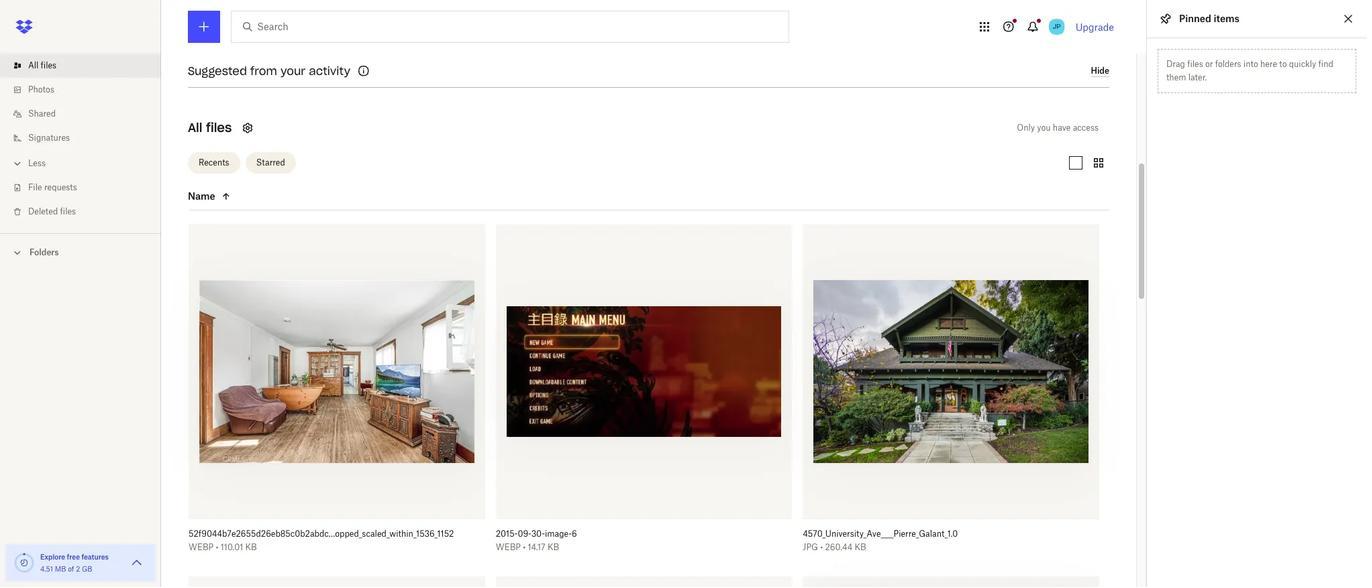 Task type: locate. For each thing, give the bounding box(es) containing it.
screenshot inside screenshot 20…5.56 am.png
[[435, 30, 486, 41]]

1 vertical spatial all
[[188, 120, 202, 135]]

1 am.png from the left
[[464, 45, 499, 56]]

0 vertical spatial all files
[[28, 60, 56, 70]]

file, 1703238.jpg row
[[189, 577, 485, 588]]

2 screenshot from the left
[[554, 30, 604, 41]]

files
[[41, 60, 56, 70], [206, 120, 232, 135], [60, 207, 76, 217]]

2 vertical spatial files
[[60, 207, 76, 217]]

less
[[28, 158, 46, 168]]

2 • from the left
[[523, 543, 526, 553]]

kb
[[245, 543, 257, 553], [548, 543, 559, 553], [855, 543, 866, 553]]

1 screenshot from the left
[[435, 30, 486, 41]]

list containing all files
[[0, 46, 161, 234]]

webp left 110.01
[[189, 543, 214, 553]]

file requests
[[28, 183, 77, 193]]

files for all files link
[[41, 60, 56, 70]]

deleted
[[28, 207, 58, 217]]

files for deleted files link
[[60, 207, 76, 217]]

• right "jpg"
[[820, 543, 823, 553]]

files left "folder settings" image
[[206, 120, 232, 135]]

name
[[188, 191, 215, 202]]

• left 110.01
[[216, 543, 218, 553]]

less image
[[11, 157, 24, 170]]

file, 2015-09-30-image-6.webp row
[[496, 224, 792, 563]]

your
[[280, 64, 305, 78]]

deleted files
[[28, 207, 76, 217]]

access
[[1073, 122, 1099, 133]]

files up photos
[[41, 60, 56, 70]]

0 horizontal spatial webp
[[189, 543, 214, 553]]

0 horizontal spatial •
[[216, 543, 218, 553]]

gb
[[82, 566, 92, 574]]

folders
[[30, 248, 59, 258]]

from
[[250, 64, 277, 78]]

3 • from the left
[[820, 543, 823, 553]]

0 horizontal spatial am.png
[[464, 45, 499, 56]]

all inside list item
[[28, 60, 38, 70]]

1 horizontal spatial all files
[[188, 120, 232, 135]]

am.png down 20…5.56
[[464, 45, 499, 56]]

all files list item
[[0, 54, 161, 78]]

jpg
[[803, 543, 818, 553]]

all files up photos
[[28, 60, 56, 70]]

hide button
[[1091, 66, 1109, 77]]

•
[[216, 543, 218, 553], [523, 543, 526, 553], [820, 543, 823, 553]]

photos
[[28, 85, 54, 95]]

260.44
[[825, 543, 852, 553]]

the_sphere_a… 8837453).jpg link
[[668, 29, 765, 58]]

mb
[[55, 566, 66, 574]]

2 horizontal spatial •
[[820, 543, 823, 553]]

2 webp from the left
[[496, 543, 521, 553]]

only
[[1017, 122, 1035, 133]]

shared
[[28, 109, 56, 119]]

am.png for 20…5.56
[[464, 45, 499, 56]]

kb inside 4570_university_ave____pierre_galant_1.0 jpg • 260.44 kb
[[855, 543, 866, 553]]

all files up recents
[[188, 120, 232, 135]]

• inside 4570_university_ave____pierre_galant_1.0 jpg • 260.44 kb
[[820, 543, 823, 553]]

file
[[28, 183, 42, 193]]

kb inside 2015-09-30-image-6 webp • 14.17 kb
[[548, 543, 559, 553]]

signatures link
[[11, 126, 161, 150]]

09-
[[518, 530, 531, 540]]

files inside list item
[[41, 60, 56, 70]]

0 vertical spatial files
[[41, 60, 56, 70]]

1 horizontal spatial files
[[60, 207, 76, 217]]

all up photos
[[28, 60, 38, 70]]

of
[[68, 566, 74, 574]]

screenshot
[[435, 30, 486, 41], [554, 30, 604, 41]]

jp button
[[1046, 16, 1068, 38]]

52f9044b7e2655d26eb85c0b2abdc…opped_scaled_within_1536_1152 webp • 110.01 kb
[[189, 530, 454, 553]]

features
[[81, 554, 109, 562]]

0 horizontal spatial all
[[28, 60, 38, 70]]

am.png inside screenshot 20…1.08 am.png
[[581, 45, 617, 56]]

recents button
[[188, 152, 240, 174]]

• inside 52f9044b7e2655d26eb85c0b2abdc…opped_scaled_within_1536_1152 webp • 110.01 kb
[[216, 543, 218, 553]]

1 horizontal spatial •
[[523, 543, 526, 553]]

2
[[76, 566, 80, 574]]

52f9044b7e2655d26eb85c0b2abdc…opped_scaled_within_1536_1152 button
[[189, 530, 455, 540]]

1 • from the left
[[216, 543, 218, 553]]

0 horizontal spatial files
[[41, 60, 56, 70]]

all files link
[[11, 54, 161, 78]]

• left 14.17
[[523, 543, 526, 553]]

file, download (1).jpeg row
[[803, 577, 1099, 588]]

have
[[1053, 122, 1071, 133]]

only you have access
[[1017, 122, 1099, 133]]

1 vertical spatial all files
[[188, 120, 232, 135]]

4570_universi…
[[916, 30, 986, 41]]

screenshot 20…1.08 am.png link
[[550, 29, 648, 58]]

all
[[28, 60, 38, 70], [188, 120, 202, 135]]

1 horizontal spatial kb
[[548, 543, 559, 553]]

1 horizontal spatial am.png
[[581, 45, 617, 56]]

4570_university_ave____pierre_galant_1.0 button
[[803, 530, 1070, 540]]

1 horizontal spatial screenshot
[[554, 30, 604, 41]]

screenshot inside screenshot 20…1.08 am.png
[[554, 30, 604, 41]]

file, 52f9044b7e2655d26eb85c0b2abdc392-uncropped_scaled_within_1536_1152.webp row
[[189, 224, 485, 563]]

1 vertical spatial files
[[206, 120, 232, 135]]

14.17
[[528, 543, 545, 553]]

items
[[1214, 13, 1240, 24]]

upgrade
[[1076, 21, 1114, 33]]

• for jpg
[[820, 543, 823, 553]]

2 am.png from the left
[[581, 45, 617, 56]]

kb right 260.44
[[855, 543, 866, 553]]

2015-09-30-image-6 button
[[496, 530, 763, 540]]

screenshot left 20…1.08
[[554, 30, 604, 41]]

am.png down 20…1.08
[[581, 45, 617, 56]]

0 horizontal spatial all files
[[28, 60, 56, 70]]

kb down image-
[[548, 543, 559, 553]]

deleted files link
[[11, 200, 161, 224]]

signatures
[[28, 133, 70, 143]]

all files
[[28, 60, 56, 70], [188, 120, 232, 135]]

1 horizontal spatial all
[[188, 120, 202, 135]]

list
[[0, 46, 161, 234]]

webp down 2015-
[[496, 543, 521, 553]]

webp inside 2015-09-30-image-6 webp • 14.17 kb
[[496, 543, 521, 553]]

kb right 110.01
[[245, 543, 257, 553]]

2 kb from the left
[[548, 543, 559, 553]]

kb inside 52f9044b7e2655d26eb85c0b2abdc…opped_scaled_within_1536_1152 webp • 110.01 kb
[[245, 543, 257, 553]]

upgrade link
[[1076, 21, 1114, 33]]

1 webp from the left
[[189, 543, 214, 553]]

dropbox image
[[11, 13, 38, 40]]

4570_university_ave____pierre_galant_1.0
[[803, 530, 958, 540]]

suggested from your activity
[[188, 64, 350, 78]]

screenshot left 20…5.56
[[435, 30, 486, 41]]

file requests link
[[11, 176, 161, 200]]

all up recents
[[188, 120, 202, 135]]

jp
[[1053, 22, 1061, 31]]

0 horizontal spatial kb
[[245, 543, 257, 553]]

0 horizontal spatial screenshot
[[435, 30, 486, 41]]

0 vertical spatial all
[[28, 60, 38, 70]]

1 kb from the left
[[245, 543, 257, 553]]

3 kb from the left
[[855, 543, 866, 553]]

2015-09-30-image-6 webp • 14.17 kb
[[496, 530, 577, 553]]

explore free features 4.51 mb of 2 gb
[[40, 554, 109, 574]]

image-
[[545, 530, 572, 540]]

am.png
[[464, 45, 499, 56], [581, 45, 617, 56]]

am.png inside screenshot 20…5.56 am.png
[[464, 45, 499, 56]]

webp
[[189, 543, 214, 553], [496, 543, 521, 553]]

4570_universi… alant_1.0.jpg link
[[903, 29, 1000, 58]]

files right deleted
[[60, 207, 76, 217]]

1 horizontal spatial webp
[[496, 543, 521, 553]]

2 horizontal spatial kb
[[855, 543, 866, 553]]



Task type: describe. For each thing, give the bounding box(es) containing it.
alant_1.0.jpg
[[924, 45, 978, 56]]

folder settings image
[[240, 120, 256, 136]]

• inside 2015-09-30-image-6 webp • 14.17 kb
[[523, 543, 526, 553]]

folders button
[[0, 242, 161, 262]]

you
[[1037, 122, 1051, 133]]

8837453).jpg
[[687, 45, 746, 56]]

4570_university_ave____pierre_galant_1.0 jpg • 260.44 kb
[[803, 530, 958, 553]]

4.51
[[40, 566, 53, 574]]

6
[[572, 530, 577, 540]]

webp inside 52f9044b7e2655d26eb85c0b2abdc…opped_scaled_within_1536_1152 webp • 110.01 kb
[[189, 543, 214, 553]]

20…5.56
[[488, 30, 528, 41]]

pinned items
[[1179, 13, 1240, 24]]

2 horizontal spatial files
[[206, 120, 232, 135]]

kb for webp • 110.01 kb
[[245, 543, 257, 553]]

• for webp
[[216, 543, 218, 553]]

name button
[[188, 189, 301, 205]]

2015-
[[496, 530, 518, 540]]

screenshot 20…1.08 am.png
[[554, 30, 644, 56]]

screenshot 20…5.56 am.png
[[435, 30, 528, 56]]

the_sphere_a…
[[682, 30, 751, 41]]

close right sidebar image
[[1340, 11, 1356, 27]]

hide
[[1091, 66, 1109, 76]]

file, 4570_university_ave____pierre_galant_1.0.jpg row
[[803, 224, 1099, 563]]

Search in folder "Dropbox" text field
[[257, 19, 761, 34]]

screenshot 20…5.56 am.png link
[[433, 29, 530, 58]]

am.png for 20…1.08
[[581, 45, 617, 56]]

screenshot for screenshot 20…1.08 am.png
[[554, 30, 604, 41]]

kb for jpg • 260.44 kb
[[855, 543, 866, 553]]

30-
[[531, 530, 545, 540]]

explore
[[40, 554, 65, 562]]

shared link
[[11, 102, 161, 126]]

110.01
[[221, 543, 243, 553]]

the_sphere_a… 8837453).jpg
[[682, 30, 751, 56]]

file, db165f6aaa73d95c9004256537e7037b-uncropped_scaled_within_1536_1152.webp row
[[496, 577, 792, 588]]

52f9044b7e2655d26eb85c0b2abdc…opped_scaled_within_1536_1152
[[189, 530, 454, 540]]

all files inside list item
[[28, 60, 56, 70]]

pinned
[[1179, 13, 1211, 24]]

activity
[[309, 64, 350, 78]]

recents
[[199, 158, 229, 168]]

4570_universi… alant_1.0.jpg
[[916, 30, 986, 56]]

requests
[[44, 183, 77, 193]]

free
[[67, 554, 80, 562]]

photos link
[[11, 78, 161, 102]]

screenshot for screenshot 20…5.56 am.png
[[435, 30, 486, 41]]

suggested
[[188, 64, 247, 78]]

starred button
[[245, 152, 296, 174]]

starred
[[256, 158, 285, 168]]

quota usage element
[[13, 553, 35, 574]]

20…1.08
[[607, 30, 644, 41]]



Task type: vqa. For each thing, say whether or not it's contained in the screenshot.
KB for WEBP • 110.01 KB
yes



